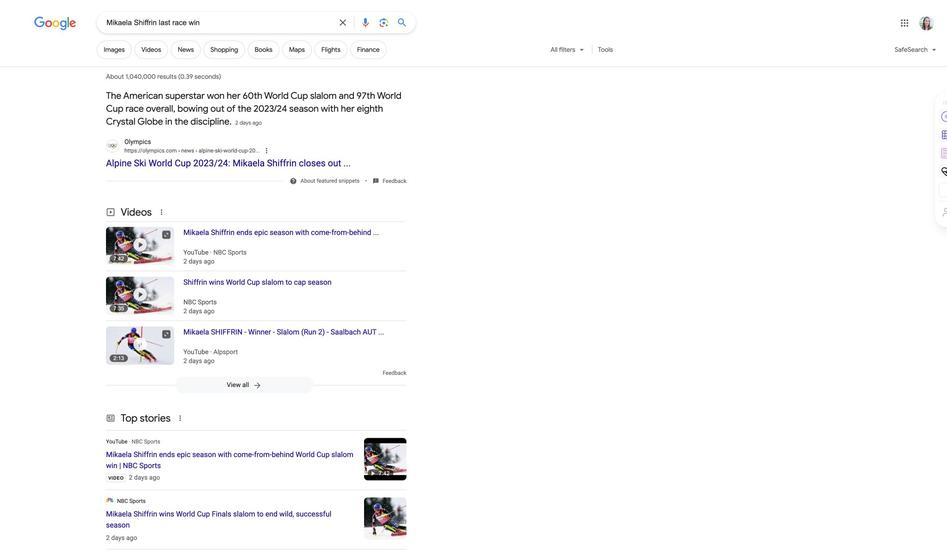 Task type: describe. For each thing, give the bounding box(es) containing it.
google image
[[34, 17, 77, 30]]

search by image image
[[379, 17, 390, 28]]



Task type: locate. For each thing, give the bounding box(es) containing it.
None text field
[[124, 147, 260, 155], [177, 148, 260, 154], [124, 147, 260, 155], [177, 148, 260, 154]]

7 minutes, 42 seconds element
[[368, 470, 393, 478]]

search by voice image
[[360, 17, 371, 28]]

None search field
[[0, 12, 416, 33]]

heading
[[106, 89, 407, 137], [174, 227, 407, 265], [174, 277, 407, 315], [174, 327, 407, 365], [106, 449, 357, 471], [106, 509, 357, 531]]

Search text field
[[107, 18, 332, 29]]



Task type: vqa. For each thing, say whether or not it's contained in the screenshot.
heading
yes



